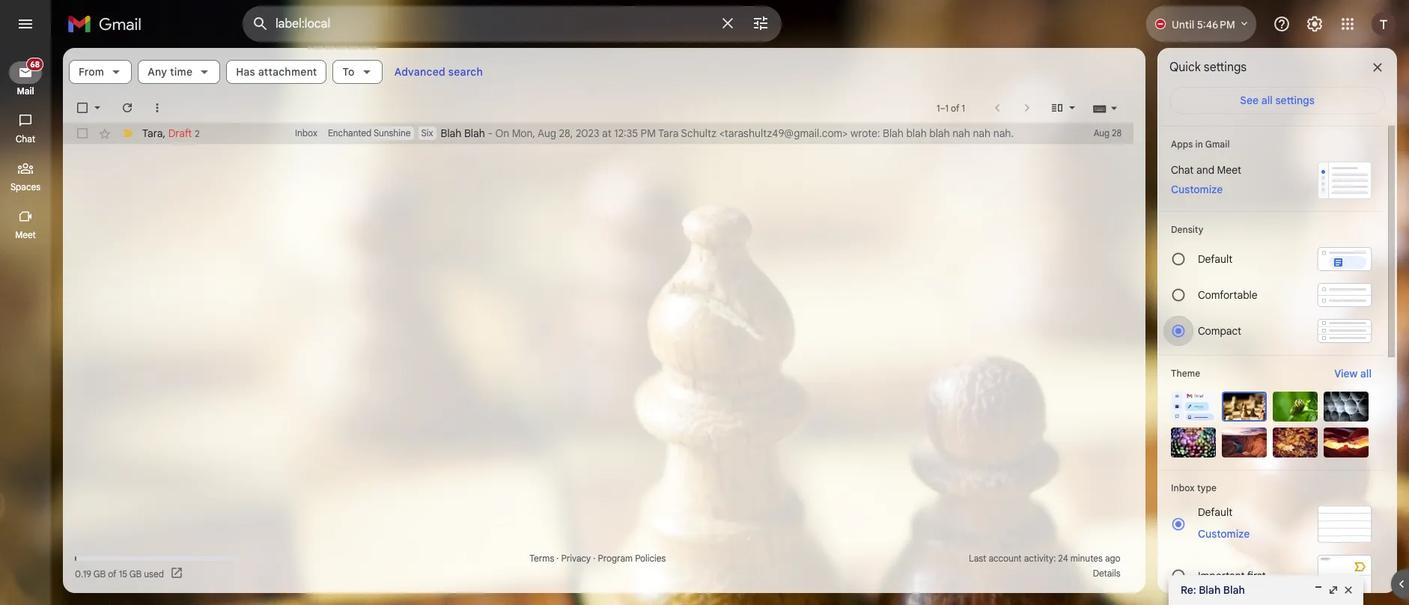 Task type: locate. For each thing, give the bounding box(es) containing it.
main content
[[63, 48, 1146, 593]]

blah down important
[[1199, 583, 1221, 597]]

1 horizontal spatial inbox
[[1171, 482, 1195, 493]]

0 horizontal spatial gb
[[93, 568, 106, 579]]

0 horizontal spatial nah
[[953, 127, 970, 140]]

blah down the –
[[930, 127, 950, 140]]

sunshine
[[374, 127, 411, 139]]

inbox type element
[[1171, 482, 1372, 493]]

none checkbox inside row
[[75, 126, 90, 141]]

default up comfortable
[[1198, 252, 1233, 266]]

density
[[1171, 224, 1204, 235]]

of right the –
[[951, 102, 960, 113]]

chat inside chat heading
[[16, 133, 35, 145]]

attachment
[[258, 65, 317, 79]]

all right see
[[1262, 94, 1273, 107]]

0 vertical spatial chat
[[16, 133, 35, 145]]

display density element
[[1171, 224, 1372, 235]]

tara , draft 2
[[142, 126, 200, 140]]

privacy
[[561, 553, 591, 564]]

has attachment
[[236, 65, 317, 79]]

gb right the 0.19
[[93, 568, 106, 579]]

15
[[119, 568, 127, 579]]

1 horizontal spatial ·
[[593, 553, 596, 564]]

1 horizontal spatial nah
[[973, 127, 991, 140]]

details link
[[1093, 568, 1121, 579]]

1 horizontal spatial 1
[[945, 102, 949, 113]]

1 horizontal spatial blah
[[930, 127, 950, 140]]

None checkbox
[[75, 100, 90, 115]]

chat inside chat and meet customize
[[1171, 163, 1194, 177]]

customize button up important
[[1189, 525, 1259, 543]]

0 vertical spatial customize
[[1171, 183, 1223, 196]]

settings inside see all settings button
[[1276, 94, 1315, 107]]

0 horizontal spatial meet
[[15, 229, 36, 240]]

0.19 gb of 15 gb used
[[75, 568, 164, 579]]

0 horizontal spatial of
[[108, 568, 117, 579]]

28
[[1112, 127, 1122, 139]]

1 vertical spatial customize
[[1198, 527, 1250, 541]]

footer inside main content
[[63, 551, 1134, 581]]

mail
[[17, 85, 34, 97]]

of left "15"
[[108, 568, 117, 579]]

all right view
[[1360, 367, 1372, 380]]

0 vertical spatial inbox
[[295, 127, 317, 139]]

· right terms link
[[557, 553, 559, 564]]

chat left and
[[1171, 163, 1194, 177]]

1 horizontal spatial chat
[[1171, 163, 1194, 177]]

aug left 28,
[[538, 127, 556, 140]]

follow link to manage storage image
[[170, 566, 185, 581]]

apps
[[1171, 139, 1193, 150]]

0 horizontal spatial inbox
[[295, 127, 317, 139]]

terms
[[530, 553, 554, 564]]

view
[[1335, 367, 1358, 380]]

1 vertical spatial meet
[[15, 229, 36, 240]]

settings
[[1204, 60, 1247, 75], [1276, 94, 1315, 107]]

1 vertical spatial settings
[[1276, 94, 1315, 107]]

meet
[[1217, 163, 1241, 177], [15, 229, 36, 240]]

·
[[557, 553, 559, 564], [593, 553, 596, 564]]

12:35
[[614, 127, 638, 140]]

default down type
[[1198, 505, 1233, 519]]

all for view
[[1360, 367, 1372, 380]]

0 horizontal spatial chat
[[16, 133, 35, 145]]

1 horizontal spatial of
[[951, 102, 960, 113]]

row containing tara
[[63, 123, 1134, 144]]

enchanted
[[328, 127, 372, 139]]

1 horizontal spatial gb
[[129, 568, 142, 579]]

0.19
[[75, 568, 91, 579]]

toggle split pane mode image
[[1050, 100, 1065, 115]]

customize inside chat and meet customize
[[1171, 183, 1223, 196]]

28,
[[559, 127, 573, 140]]

policies
[[635, 553, 666, 564]]

1 horizontal spatial settings
[[1276, 94, 1315, 107]]

privacy link
[[561, 553, 591, 564]]

68
[[30, 59, 40, 70]]

footer
[[63, 551, 1134, 581]]

1 vertical spatial inbox
[[1171, 482, 1195, 493]]

0 horizontal spatial aug
[[538, 127, 556, 140]]

chat down mail heading
[[16, 133, 35, 145]]

0 vertical spatial settings
[[1204, 60, 1247, 75]]

1 vertical spatial all
[[1360, 367, 1372, 380]]

24
[[1058, 553, 1068, 564]]

row
[[63, 123, 1134, 144]]

search
[[448, 65, 483, 79]]

1 vertical spatial of
[[108, 568, 117, 579]]

blah blah - on mon, aug 28, 2023 at 12:35 pm tara schultz <tarashultz49@gmail.com> wrote: blah blah blah nah nah nah.
[[441, 127, 1014, 140]]

inbox left 'enchanted'
[[295, 127, 317, 139]]

advanced search
[[394, 65, 483, 79]]

gmail
[[1205, 139, 1230, 150]]

footer containing terms
[[63, 551, 1134, 581]]

tara right pm
[[658, 127, 679, 140]]

all
[[1262, 94, 1273, 107], [1360, 367, 1372, 380]]

terms · privacy · program policies
[[530, 553, 666, 564]]

2
[[195, 128, 200, 139]]

blah
[[441, 127, 462, 140], [464, 127, 485, 140], [883, 127, 904, 140], [1199, 583, 1221, 597], [1223, 583, 1245, 597]]

customize button down and
[[1162, 180, 1232, 198]]

-
[[488, 127, 493, 140]]

chat
[[16, 133, 35, 145], [1171, 163, 1194, 177]]

meet down spaces heading
[[15, 229, 36, 240]]

inbox
[[295, 127, 317, 139], [1171, 482, 1195, 493]]

0 vertical spatial customize button
[[1162, 180, 1232, 198]]

· right privacy link
[[593, 553, 596, 564]]

meet inside chat and meet customize
[[1217, 163, 1241, 177]]

aug
[[538, 127, 556, 140], [1094, 127, 1110, 139]]

0 vertical spatial all
[[1262, 94, 1273, 107]]

row inside main content
[[63, 123, 1134, 144]]

2 gb from the left
[[129, 568, 142, 579]]

minutes
[[1071, 553, 1103, 564]]

last
[[969, 553, 986, 564]]

2 horizontal spatial 1
[[962, 102, 965, 113]]

wrote:
[[851, 127, 880, 140]]

tara
[[142, 126, 163, 140], [658, 127, 679, 140]]

blah right wrote:
[[906, 127, 927, 140]]

customize button
[[1162, 180, 1232, 198], [1189, 525, 1259, 543]]

1 nah from the left
[[953, 127, 970, 140]]

1 – 1 of 1
[[937, 102, 965, 113]]

gb right "15"
[[129, 568, 142, 579]]

1 vertical spatial default
[[1198, 505, 1233, 519]]

1 vertical spatial chat
[[1171, 163, 1194, 177]]

blah left the -
[[464, 127, 485, 140]]

0 vertical spatial meet
[[1217, 163, 1241, 177]]

inbox for inbox type
[[1171, 482, 1195, 493]]

gmail image
[[67, 9, 149, 39]]

0 horizontal spatial settings
[[1204, 60, 1247, 75]]

nah down 1 – 1 of 1
[[953, 127, 970, 140]]

customize
[[1171, 183, 1223, 196], [1198, 527, 1250, 541]]

,
[[163, 126, 166, 140]]

program policies link
[[598, 553, 666, 564]]

settings right see
[[1276, 94, 1315, 107]]

on
[[495, 127, 509, 140]]

2 1 from the left
[[945, 102, 949, 113]]

of
[[951, 102, 960, 113], [108, 568, 117, 579]]

pop out image
[[1328, 584, 1340, 596]]

1 horizontal spatial all
[[1360, 367, 1372, 380]]

0 vertical spatial of
[[951, 102, 960, 113]]

0 horizontal spatial all
[[1262, 94, 1273, 107]]

meet inside heading
[[15, 229, 36, 240]]

0 vertical spatial default
[[1198, 252, 1233, 266]]

1 vertical spatial customize button
[[1189, 525, 1259, 543]]

meet right and
[[1217, 163, 1241, 177]]

nah.
[[994, 127, 1014, 140]]

has
[[236, 65, 255, 79]]

0 horizontal spatial blah
[[906, 127, 927, 140]]

blah down the important first
[[1223, 583, 1245, 597]]

default
[[1198, 252, 1233, 266], [1198, 505, 1233, 519]]

blah right wrote:
[[883, 127, 904, 140]]

chat for chat
[[16, 133, 35, 145]]

0 horizontal spatial 1
[[937, 102, 940, 113]]

inbox left type
[[1171, 482, 1195, 493]]

customize down and
[[1171, 183, 1223, 196]]

inbox inside main content
[[295, 127, 317, 139]]

tara down more image
[[142, 126, 163, 140]]

nah left nah.
[[973, 127, 991, 140]]

<tarashultz49@gmail.com>
[[719, 127, 848, 140]]

navigation
[[0, 48, 52, 605]]

2 blah from the left
[[930, 127, 950, 140]]

Search in mail search field
[[243, 6, 782, 42]]

type
[[1197, 482, 1217, 493]]

blah
[[906, 127, 927, 140], [930, 127, 950, 140]]

of inside footer
[[108, 568, 117, 579]]

gb
[[93, 568, 106, 579], [129, 568, 142, 579]]

any
[[148, 65, 167, 79]]

1
[[937, 102, 940, 113], [945, 102, 949, 113], [962, 102, 965, 113]]

0 horizontal spatial ·
[[557, 553, 559, 564]]

customize up important
[[1198, 527, 1250, 541]]

settings right quick
[[1204, 60, 1247, 75]]

None checkbox
[[75, 126, 90, 141]]

aug left 28
[[1094, 127, 1110, 139]]

1 horizontal spatial meet
[[1217, 163, 1241, 177]]



Task type: describe. For each thing, give the bounding box(es) containing it.
program
[[598, 553, 633, 564]]

enchanted sunshine
[[328, 127, 411, 139]]

68 link
[[9, 58, 43, 84]]

theme
[[1171, 368, 1201, 379]]

close image
[[1343, 584, 1355, 596]]

minimize image
[[1313, 584, 1325, 596]]

inbox type
[[1171, 482, 1217, 493]]

from button
[[69, 60, 132, 84]]

compact
[[1198, 324, 1242, 338]]

–
[[940, 102, 945, 113]]

pm
[[641, 127, 656, 140]]

quick
[[1170, 60, 1201, 75]]

select input tool image
[[1110, 102, 1119, 114]]

2 nah from the left
[[973, 127, 991, 140]]

details
[[1093, 568, 1121, 579]]

any time button
[[138, 60, 220, 84]]

activity:
[[1024, 553, 1056, 564]]

used
[[144, 568, 164, 579]]

terms link
[[530, 553, 554, 564]]

view all
[[1335, 367, 1372, 380]]

customize button for chat and meet
[[1162, 180, 1232, 198]]

chat heading
[[0, 133, 51, 145]]

important
[[1198, 569, 1245, 582]]

important first
[[1198, 569, 1266, 582]]

advanced search button
[[388, 58, 489, 85]]

main menu image
[[16, 15, 34, 33]]

at
[[602, 127, 612, 140]]

view all button
[[1326, 365, 1381, 383]]

navigation containing mail
[[0, 48, 52, 605]]

re: blah blah
[[1181, 583, 1245, 597]]

blah right six
[[441, 127, 462, 140]]

refresh image
[[120, 100, 135, 115]]

apps in gmail
[[1171, 139, 1230, 150]]

settings image
[[1306, 15, 1324, 33]]

draft
[[168, 126, 192, 140]]

first
[[1247, 569, 1266, 582]]

any time
[[148, 65, 193, 79]]

spaces
[[10, 181, 41, 192]]

chat and meet customize
[[1171, 163, 1241, 196]]

Search in mail text field
[[276, 16, 710, 31]]

all for see
[[1262, 94, 1273, 107]]

3 1 from the left
[[962, 102, 965, 113]]

quick settings element
[[1170, 60, 1247, 87]]

ago
[[1105, 553, 1121, 564]]

1 1 from the left
[[937, 102, 940, 113]]

last account activity: 24 minutes ago details
[[969, 553, 1121, 579]]

inbox for inbox
[[295, 127, 317, 139]]

chat for chat and meet customize
[[1171, 163, 1194, 177]]

comfortable
[[1198, 288, 1258, 302]]

time
[[170, 65, 193, 79]]

support image
[[1273, 15, 1291, 33]]

quick settings
[[1170, 60, 1247, 75]]

clear search image
[[713, 8, 743, 38]]

1 · from the left
[[557, 553, 559, 564]]

meet heading
[[0, 229, 51, 241]]

in
[[1195, 139, 1203, 150]]

2023
[[576, 127, 599, 140]]

six
[[421, 127, 433, 139]]

customize button for default
[[1189, 525, 1259, 543]]

see
[[1240, 94, 1259, 107]]

from
[[79, 65, 104, 79]]

theme element
[[1171, 366, 1201, 381]]

more image
[[150, 100, 165, 115]]

advanced
[[394, 65, 446, 79]]

see all settings button
[[1170, 87, 1385, 114]]

1 horizontal spatial tara
[[658, 127, 679, 140]]

spaces heading
[[0, 181, 51, 193]]

schultz
[[681, 127, 717, 140]]

settings inside quick settings element
[[1204, 60, 1247, 75]]

re:
[[1181, 583, 1196, 597]]

mail heading
[[0, 85, 51, 97]]

search in mail image
[[247, 10, 274, 37]]

has attachment button
[[226, 60, 327, 84]]

1 horizontal spatial aug
[[1094, 127, 1110, 139]]

and
[[1197, 163, 1215, 177]]

1 default from the top
[[1198, 252, 1233, 266]]

aug 28
[[1094, 127, 1122, 139]]

main content containing from
[[63, 48, 1146, 593]]

account
[[989, 553, 1022, 564]]

1 blah from the left
[[906, 127, 927, 140]]

2 · from the left
[[593, 553, 596, 564]]

2 default from the top
[[1198, 505, 1233, 519]]

0 horizontal spatial tara
[[142, 126, 163, 140]]

1 gb from the left
[[93, 568, 106, 579]]

advanced search options image
[[746, 8, 776, 38]]

none checkbox inside main content
[[75, 100, 90, 115]]

see all settings
[[1240, 94, 1315, 107]]

mon,
[[512, 127, 535, 140]]



Task type: vqa. For each thing, say whether or not it's contained in the screenshot.
68
yes



